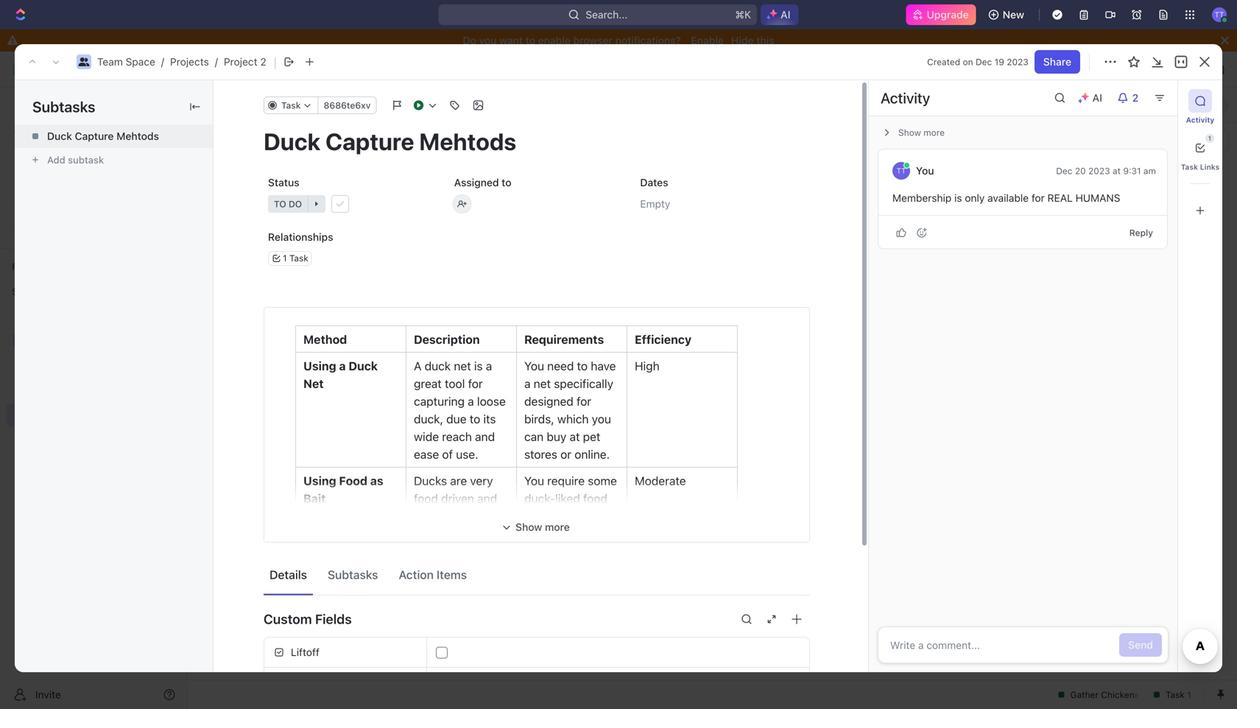 Task type: locate. For each thing, give the bounding box(es) containing it.
show more
[[899, 127, 945, 138], [516, 521, 570, 533]]

add task button
[[1135, 96, 1186, 114], [258, 242, 314, 260], [258, 357, 314, 375]]

add up "search tasks..." "text box"
[[1141, 100, 1158, 110]]

1 for 1 task
[[283, 253, 287, 263]]

0 horizontal spatial /
[[161, 56, 164, 68]]

0 vertical spatial 2
[[260, 56, 266, 68]]

do down the grant
[[257, 401, 270, 411]]

food down ducks
[[414, 492, 438, 506]]

food down some
[[583, 492, 608, 506]]

show more for show more button
[[516, 521, 570, 533]]

1 vertical spatial you
[[592, 412, 611, 426]]

0 vertical spatial do
[[289, 199, 302, 209]]

0 vertical spatial net
[[454, 359, 471, 373]]

1 horizontal spatial as
[[553, 509, 565, 523]]

2023 right 20
[[1089, 166, 1111, 176]]

1 / from the left
[[161, 56, 164, 68]]

2 inside dropdown button
[[1133, 92, 1139, 104]]

team space / projects / project 2 |
[[97, 55, 277, 69]]

duck
[[47, 130, 72, 142], [349, 359, 378, 373]]

1 horizontal spatial can
[[525, 430, 544, 444]]

Search tasks... text field
[[1081, 130, 1229, 152]]

as right food
[[370, 474, 384, 488]]

ai right ⌘k
[[781, 8, 791, 21]]

0 vertical spatial ai
[[781, 8, 791, 21]]

2 left |
[[260, 56, 266, 68]]

more for show more dropdown button
[[924, 127, 945, 138]]

of
[[442, 448, 453, 462]]

add task down the grant
[[264, 360, 308, 372]]

0 vertical spatial activity
[[881, 89, 931, 106]]

a down the method
[[339, 359, 346, 373]]

and inside 'a duck net is a great tool for capturing a loose duck, due to its wide reach and ease of use.'
[[475, 430, 495, 444]]

space up home "link"
[[126, 56, 155, 68]]

to do inside dropdown button
[[274, 199, 302, 209]]

a
[[339, 359, 346, 373], [486, 359, 492, 373], [525, 377, 531, 391], [468, 394, 474, 408], [414, 527, 420, 541]]

1 horizontal spatial dec
[[1057, 166, 1073, 176]]

to do button
[[264, 191, 438, 217]]

tree inside sidebar navigation
[[6, 304, 181, 502]]

0 vertical spatial duck
[[47, 130, 72, 142]]

1 horizontal spatial ai button
[[1072, 86, 1112, 110]]

assigned
[[454, 176, 499, 189]]

1 up relationships
[[290, 218, 294, 231]]

add
[[1141, 100, 1158, 110], [47, 154, 65, 165], [264, 245, 283, 257], [264, 360, 283, 372]]

net up 'tool' in the bottom of the page
[[454, 359, 471, 373]]

you for you require some duck-liked food such as seeds or bread crumbs.
[[525, 474, 544, 488]]

using inside using food as bait
[[304, 474, 336, 488]]

custom
[[264, 611, 312, 627]]

you right the do
[[479, 34, 497, 46]]

add task button down the grant
[[258, 357, 314, 375]]

more
[[924, 127, 945, 138], [545, 521, 570, 533]]

ai left 2 dropdown button
[[1093, 92, 1103, 104]]

created on dec 19 2023
[[928, 57, 1029, 67]]

0 vertical spatial or
[[561, 448, 572, 462]]

0 vertical spatial add task button
[[1135, 96, 1186, 114]]

0 vertical spatial show more
[[899, 127, 945, 138]]

0 horizontal spatial team
[[97, 56, 123, 68]]

some
[[588, 474, 617, 488]]

show inside button
[[516, 521, 542, 533]]

net up designed
[[534, 377, 551, 391]]

add down the grant
[[264, 360, 283, 372]]

activity
[[881, 89, 931, 106], [1187, 116, 1215, 124]]

more for show more button
[[545, 521, 570, 533]]

1 vertical spatial add task
[[264, 245, 308, 257]]

show more down duck-
[[516, 521, 570, 533]]

is inside 'a duck net is a great tool for capturing a loose duck, due to its wide reach and ease of use.'
[[474, 359, 483, 373]]

projects up calendar link
[[304, 63, 343, 75]]

2
[[260, 56, 266, 68], [1133, 92, 1139, 104]]

as down the liked
[[553, 509, 565, 523]]

0 horizontal spatial dec
[[976, 57, 992, 67]]

ducks
[[414, 474, 447, 488]]

task
[[1161, 100, 1180, 110], [281, 100, 301, 110], [1181, 163, 1199, 171], [286, 245, 308, 257], [289, 253, 308, 263], [286, 360, 308, 372]]

1 vertical spatial add task button
[[258, 242, 314, 260]]

20
[[1075, 166, 1086, 176]]

0 horizontal spatial projects
[[170, 56, 209, 68]]

1 inside button
[[1209, 135, 1212, 142]]

customize
[[1070, 99, 1121, 111]]

favorites button
[[6, 258, 65, 276]]

0 horizontal spatial tt
[[897, 166, 906, 175]]

1 vertical spatial you
[[525, 359, 544, 373]]

0 horizontal spatial space
[[126, 56, 155, 68]]

subtasks inside button
[[328, 568, 378, 582]]

add task up "search tasks..." "text box"
[[1141, 100, 1180, 110]]

for left the real
[[1032, 192, 1045, 204]]

0 horizontal spatial 1
[[283, 253, 287, 263]]

1 horizontal spatial 2
[[1133, 92, 1139, 104]]

send button
[[1120, 634, 1162, 657]]

1 horizontal spatial /
[[215, 56, 218, 68]]

show more inside dropdown button
[[899, 127, 945, 138]]

you up pet at the bottom of the page
[[592, 412, 611, 426]]

calendar link
[[317, 95, 363, 115]]

humans
[[1076, 192, 1121, 204]]

share
[[1044, 56, 1072, 68], [1060, 63, 1089, 75]]

1 horizontal spatial show
[[899, 127, 921, 138]]

2023
[[1007, 57, 1029, 67], [1089, 166, 1111, 176]]

for down specifically
[[577, 394, 592, 408]]

1 vertical spatial 1
[[290, 218, 294, 231]]

0 vertical spatial tt
[[1215, 10, 1225, 19]]

team inside team space / projects / project 2 |
[[97, 56, 123, 68]]

dec inside task sidebar content section
[[1057, 166, 1073, 176]]

add subtask
[[47, 154, 104, 165]]

share up customize button
[[1044, 56, 1072, 68]]

1 vertical spatial duck
[[349, 359, 378, 373]]

2023 inside task sidebar content section
[[1089, 166, 1111, 176]]

show more for show more dropdown button
[[899, 127, 945, 138]]

2 horizontal spatial 1
[[1209, 135, 1212, 142]]

net
[[454, 359, 471, 373], [534, 377, 551, 391]]

empty
[[640, 198, 671, 210]]

0 vertical spatial subtasks
[[32, 98, 95, 115]]

0 horizontal spatial more
[[545, 521, 570, 533]]

0 horizontal spatial is
[[474, 359, 483, 373]]

gantt
[[391, 99, 418, 111]]

team inside team space link
[[215, 63, 241, 75]]

show inside dropdown button
[[899, 127, 921, 138]]

more inside button
[[545, 521, 570, 533]]

dec
[[976, 57, 992, 67], [1057, 166, 1073, 176]]

items
[[437, 568, 467, 582]]

|
[[274, 55, 277, 69]]

0 vertical spatial to do
[[274, 199, 302, 209]]

duck capture mehtods
[[47, 130, 159, 142]]

using a duck net
[[304, 359, 381, 391]]

do down status
[[289, 199, 302, 209]]

1 up the links
[[1209, 135, 1212, 142]]

inbox link
[[6, 119, 181, 142]]

1 vertical spatial is
[[474, 359, 483, 373]]

capturing
[[414, 394, 465, 408]]

more inside dropdown button
[[924, 127, 945, 138]]

is inside task sidebar content section
[[955, 192, 963, 204]]

a up loose
[[486, 359, 492, 373]]

0 vertical spatial more
[[924, 127, 945, 138]]

relationships
[[268, 231, 333, 243]]

you up membership
[[916, 165, 935, 177]]

2 using from the top
[[304, 474, 336, 488]]

0 horizontal spatial can
[[414, 509, 433, 523]]

projects link left the "project"
[[170, 56, 209, 68]]

0 horizontal spatial ai
[[781, 8, 791, 21]]

grant payment link
[[261, 329, 478, 350]]

add for the add task 'button' related to ‎task 1 link
[[264, 245, 283, 257]]

are
[[450, 474, 467, 488]]

for
[[1032, 192, 1045, 204], [468, 377, 483, 391], [577, 394, 592, 408]]

you inside you need to have a net specifically designed for birds, which you can buy at pet stores or online.
[[525, 359, 544, 373]]

grant
[[264, 333, 292, 346]]

show up membership
[[899, 127, 921, 138]]

tt
[[1215, 10, 1225, 19], [897, 166, 906, 175]]

can inside ducks are very food driven and can be lured into a contained area using food.
[[414, 509, 433, 523]]

duck down grant payment link
[[349, 359, 378, 373]]

1 vertical spatial subtasks
[[328, 568, 378, 582]]

add left subtask
[[47, 154, 65, 165]]

2 down automations button
[[1133, 92, 1139, 104]]

1 vertical spatial show
[[516, 521, 542, 533]]

team space link
[[97, 56, 155, 68], [197, 60, 277, 78]]

to do down the grant
[[242, 401, 270, 411]]

and up into
[[477, 492, 497, 506]]

2 vertical spatial 1
[[283, 253, 287, 263]]

and
[[475, 430, 495, 444], [477, 492, 497, 506]]

is up loose
[[474, 359, 483, 373]]

0 vertical spatial as
[[370, 474, 384, 488]]

add task down relationships
[[264, 245, 308, 257]]

0 vertical spatial you
[[479, 34, 497, 46]]

1 vertical spatial 2023
[[1089, 166, 1111, 176]]

using up net
[[304, 359, 336, 373]]

ducks are very food driven and can be lured into a contained area using food.
[[414, 474, 506, 559]]

user group image up home "link"
[[78, 57, 90, 66]]

you up duck-
[[525, 474, 544, 488]]

0 horizontal spatial or
[[561, 448, 572, 462]]

0 vertical spatial and
[[475, 430, 495, 444]]

1 horizontal spatial 1
[[290, 218, 294, 231]]

for inside 'a duck net is a great tool for capturing a loose duck, due to its wide reach and ease of use.'
[[468, 377, 483, 391]]

show more button
[[270, 516, 804, 539]]

1 horizontal spatial for
[[577, 394, 592, 408]]

show more up membership
[[899, 127, 945, 138]]

team up home "link"
[[97, 56, 123, 68]]

0 horizontal spatial food
[[414, 492, 438, 506]]

dec left 20
[[1057, 166, 1073, 176]]

add task for the add task 'button' to the top
[[1141, 100, 1180, 110]]

food.
[[446, 545, 473, 559]]

1 horizontal spatial you
[[592, 412, 611, 426]]

1 down relationships
[[283, 253, 287, 263]]

2 vertical spatial add task
[[264, 360, 308, 372]]

and inside ducks are very food driven and can be lured into a contained area using food.
[[477, 492, 497, 506]]

user group image left the "project"
[[202, 66, 211, 73]]

to inside you need to have a net specifically designed for birds, which you can buy at pet stores or online.
[[577, 359, 588, 373]]

tt inside dropdown button
[[1215, 10, 1225, 19]]

1 vertical spatial or
[[604, 509, 615, 523]]

a inside you need to have a net specifically designed for birds, which you can buy at pet stores or online.
[[525, 377, 531, 391]]

details
[[270, 568, 307, 582]]

1 horizontal spatial food
[[583, 492, 608, 506]]

1 vertical spatial using
[[304, 474, 336, 488]]

space inside team space / projects / project 2 |
[[126, 56, 155, 68]]

1 using from the top
[[304, 359, 336, 373]]

activity down created
[[881, 89, 931, 106]]

add task button down '‎task 1'
[[258, 242, 314, 260]]

or
[[561, 448, 572, 462], [604, 509, 615, 523]]

2023 right 19
[[1007, 57, 1029, 67]]

space for team space / projects / project 2 |
[[126, 56, 155, 68]]

0 horizontal spatial activity
[[881, 89, 931, 106]]

0 horizontal spatial show more
[[516, 521, 570, 533]]

add for the add task 'button' to the top
[[1141, 100, 1158, 110]]

1 vertical spatial 2
[[1133, 92, 1139, 104]]

duck inside using a duck net
[[349, 359, 378, 373]]

you for you
[[916, 165, 935, 177]]

team
[[97, 56, 123, 68], [215, 63, 241, 75]]

1 horizontal spatial team
[[215, 63, 241, 75]]

add inside button
[[47, 154, 65, 165]]

task inside dropdown button
[[281, 100, 301, 110]]

subtasks up inbox
[[32, 98, 95, 115]]

0 vertical spatial using
[[304, 359, 336, 373]]

1 horizontal spatial space
[[244, 63, 273, 75]]

for inside you need to have a net specifically designed for birds, which you can buy at pet stores or online.
[[577, 394, 592, 408]]

0 horizontal spatial subtasks
[[32, 98, 95, 115]]

activity up 1 button
[[1187, 116, 1215, 124]]

notifications?
[[616, 34, 681, 46]]

2 food from the left
[[583, 492, 608, 506]]

1 vertical spatial as
[[553, 509, 565, 523]]

at left 9:31
[[1113, 166, 1121, 176]]

add down ‎task
[[264, 245, 283, 257]]

for inside task sidebar content section
[[1032, 192, 1045, 204]]

0 horizontal spatial net
[[454, 359, 471, 373]]

0 horizontal spatial as
[[370, 474, 384, 488]]

show more inside button
[[516, 521, 570, 533]]

‎task 1
[[264, 218, 294, 231]]

task links
[[1181, 163, 1220, 171]]

lured
[[453, 509, 480, 523]]

1 vertical spatial tt
[[897, 166, 906, 175]]

space left |
[[244, 63, 273, 75]]

stores
[[525, 448, 558, 462]]

you
[[916, 165, 935, 177], [525, 359, 544, 373], [525, 474, 544, 488]]

crumbs.
[[558, 527, 602, 541]]

capture
[[75, 130, 114, 142]]

a inside using a duck net
[[339, 359, 346, 373]]

19
[[995, 57, 1005, 67]]

0 horizontal spatial show
[[516, 521, 542, 533]]

1 horizontal spatial to do
[[274, 199, 302, 209]]

2 inside team space / projects / project 2 |
[[260, 56, 266, 68]]

a up designed
[[525, 377, 531, 391]]

activity inside task sidebar content section
[[881, 89, 931, 106]]

requirements
[[525, 333, 604, 347]]

2 vertical spatial for
[[577, 394, 592, 408]]

1 vertical spatial more
[[545, 521, 570, 533]]

2 horizontal spatial for
[[1032, 192, 1045, 204]]

docs link
[[6, 144, 181, 167]]

to do down status
[[274, 199, 302, 209]]

1 button
[[1189, 134, 1215, 160]]

0 horizontal spatial for
[[468, 377, 483, 391]]

at left pet at the bottom of the page
[[570, 430, 580, 444]]

subtasks up fields
[[328, 568, 378, 582]]

add task
[[1141, 100, 1180, 110], [264, 245, 308, 257], [264, 360, 308, 372]]

dec left 19
[[976, 57, 992, 67]]

can down "birds,"
[[525, 430, 544, 444]]

share button
[[1035, 50, 1081, 74], [1052, 57, 1097, 81]]

can left be
[[414, 509, 433, 523]]

ai button up this
[[761, 4, 799, 25]]

you left need
[[525, 359, 544, 373]]

ai button down automations button
[[1072, 86, 1112, 110]]

2 vertical spatial you
[[525, 474, 544, 488]]

team for team space / projects / project 2 |
[[97, 56, 123, 68]]

9:31
[[1124, 166, 1142, 176]]

0 vertical spatial add task
[[1141, 100, 1180, 110]]

1 food from the left
[[414, 492, 438, 506]]

show down duck-
[[516, 521, 542, 533]]

projects left the "project"
[[170, 56, 209, 68]]

duck,
[[414, 412, 443, 426]]

you inside you need to have a net specifically designed for birds, which you can buy at pet stores or online.
[[592, 412, 611, 426]]

user group image
[[15, 336, 26, 345]]

1 horizontal spatial more
[[924, 127, 945, 138]]

team left |
[[215, 63, 241, 75]]

0 vertical spatial can
[[525, 430, 544, 444]]

table link
[[442, 95, 471, 115]]

1 horizontal spatial ai
[[1093, 92, 1103, 104]]

task sidebar navigation tab list
[[1181, 89, 1220, 222]]

1 vertical spatial dec
[[1057, 166, 1073, 176]]

using up bait
[[304, 474, 336, 488]]

1 vertical spatial activity
[[1187, 116, 1215, 124]]

to
[[526, 34, 536, 46], [502, 176, 512, 189], [274, 199, 286, 209], [577, 359, 588, 373], [242, 401, 255, 411], [470, 412, 481, 426]]

you inside task sidebar content section
[[916, 165, 935, 177]]

home
[[35, 99, 64, 111]]

projects link right |
[[286, 60, 347, 78]]

add task button up "search tasks..." "text box"
[[1135, 96, 1186, 114]]

0 horizontal spatial ai button
[[761, 4, 799, 25]]

show
[[899, 127, 921, 138], [516, 521, 542, 533]]

1 horizontal spatial at
[[1113, 166, 1121, 176]]

can
[[525, 430, 544, 444], [414, 509, 433, 523]]

at inside you need to have a net specifically designed for birds, which you can buy at pet stores or online.
[[570, 430, 580, 444]]

membership
[[893, 192, 952, 204]]

you inside you require some duck-liked food such as seeds or bread crumbs.
[[525, 474, 544, 488]]

loose
[[477, 394, 506, 408]]

or right seeds on the bottom of the page
[[604, 509, 615, 523]]

upgrade
[[927, 8, 969, 21]]

0 horizontal spatial user group image
[[78, 57, 90, 66]]

its
[[484, 412, 496, 426]]

and down its
[[475, 430, 495, 444]]

0 vertical spatial dec
[[976, 57, 992, 67]]

duck up docs
[[47, 130, 72, 142]]

2 vertical spatial add task button
[[258, 357, 314, 375]]

projects link
[[170, 56, 209, 68], [286, 60, 347, 78]]

hide
[[732, 34, 754, 46]]

for right 'tool' in the bottom of the page
[[468, 377, 483, 391]]

1 vertical spatial net
[[534, 377, 551, 391]]

a up using
[[414, 527, 420, 541]]

projects
[[170, 56, 209, 68], [304, 63, 343, 75]]

user group image
[[78, 57, 90, 66], [202, 66, 211, 73]]

using inside using a duck net
[[304, 359, 336, 373]]

is left only
[[955, 192, 963, 204]]

1 vertical spatial to do
[[242, 401, 270, 411]]

0 vertical spatial for
[[1032, 192, 1045, 204]]

or down buy
[[561, 448, 572, 462]]

can inside you need to have a net specifically designed for birds, which you can buy at pet stores or online.
[[525, 430, 544, 444]]

0 horizontal spatial duck
[[47, 130, 72, 142]]

1 vertical spatial ai button
[[1072, 86, 1112, 110]]

using for net
[[304, 359, 336, 373]]

0 vertical spatial you
[[916, 165, 935, 177]]

tree
[[6, 304, 181, 502]]

0 vertical spatial 1
[[1209, 135, 1212, 142]]

None checkbox
[[436, 647, 448, 659]]

0 horizontal spatial 2
[[260, 56, 266, 68]]



Task type: vqa. For each thing, say whether or not it's contained in the screenshot.
2nd / from right
yes



Task type: describe. For each thing, give the bounding box(es) containing it.
this
[[757, 34, 775, 46]]

spaces
[[12, 287, 43, 297]]

duck
[[425, 359, 451, 373]]

add task button for ‎task 1 link
[[258, 242, 314, 260]]

ai inside dropdown button
[[1093, 92, 1103, 104]]

buy
[[547, 430, 567, 444]]

net inside you need to have a net specifically designed for birds, which you can buy at pet stores or online.
[[534, 377, 551, 391]]

a inside ducks are very food driven and can be lured into a contained area using food.
[[414, 527, 420, 541]]

new button
[[982, 3, 1034, 27]]

invite
[[35, 689, 61, 701]]

moderate
[[635, 474, 686, 488]]

projects inside team space / projects / project 2 |
[[170, 56, 209, 68]]

as inside using food as bait
[[370, 474, 384, 488]]

add for grant payment link's the add task 'button'
[[264, 360, 283, 372]]

‎task 1 link
[[261, 214, 478, 235]]

Edit task name text field
[[264, 127, 810, 155]]

seeds
[[569, 509, 600, 523]]

at inside task sidebar content section
[[1113, 166, 1121, 176]]

do inside dropdown button
[[289, 199, 302, 209]]

using for bait
[[304, 474, 336, 488]]

you for you need to have a net specifically designed for birds, which you can buy at pet stores or online.
[[525, 359, 544, 373]]

1 horizontal spatial team space link
[[197, 60, 277, 78]]

1 for 1
[[1209, 135, 1212, 142]]

a left loose
[[468, 394, 474, 408]]

to inside 'a duck net is a great tool for capturing a loose duck, due to its wide reach and ease of use.'
[[470, 412, 481, 426]]

browser
[[574, 34, 613, 46]]

team space
[[215, 63, 273, 75]]

2 button
[[1112, 86, 1148, 110]]

calendar
[[320, 99, 363, 111]]

team for team space
[[215, 63, 241, 75]]

complete
[[242, 171, 291, 181]]

subtask
[[68, 154, 104, 165]]

new
[[1003, 8, 1025, 21]]

1 horizontal spatial projects link
[[286, 60, 347, 78]]

using
[[414, 545, 443, 559]]

subtasks button
[[322, 561, 384, 589]]

efficiency
[[635, 333, 692, 347]]

ai button
[[1072, 86, 1112, 110]]

status
[[268, 176, 300, 189]]

tool
[[445, 377, 465, 391]]

or inside you need to have a net specifically designed for birds, which you can buy at pet stores or online.
[[561, 448, 572, 462]]

task sidebar content section
[[866, 80, 1178, 673]]

automations
[[1111, 63, 1173, 75]]

0 horizontal spatial 2023
[[1007, 57, 1029, 67]]

a
[[414, 359, 422, 373]]

fields
[[315, 611, 352, 627]]

sidebar navigation
[[0, 52, 188, 709]]

bread
[[525, 527, 555, 541]]

0 horizontal spatial to do
[[242, 401, 270, 411]]

net inside 'a duck net is a great tool for capturing a loose duck, due to its wide reach and ease of use.'
[[454, 359, 471, 373]]

method
[[304, 333, 347, 347]]

favorites
[[12, 262, 51, 272]]

contained
[[423, 527, 476, 541]]

ease
[[414, 448, 439, 462]]

or inside you require some duck-liked food such as seeds or bread crumbs.
[[604, 509, 615, 523]]

custom fields button
[[264, 602, 810, 637]]

add task for grant payment link's the add task 'button'
[[264, 360, 308, 372]]

upgrade link
[[906, 4, 977, 25]]

show for show more button
[[516, 521, 542, 533]]

0 horizontal spatial do
[[257, 401, 270, 411]]

send
[[1129, 639, 1154, 651]]

‎task
[[264, 218, 287, 231]]

assigned to
[[454, 176, 512, 189]]

action items
[[399, 568, 467, 582]]

reach
[[442, 430, 472, 444]]

1 horizontal spatial projects
[[304, 63, 343, 75]]

online.
[[575, 448, 610, 462]]

1 task
[[283, 253, 308, 263]]

search...
[[586, 8, 628, 21]]

do you want to enable browser notifications? enable hide this
[[463, 34, 775, 46]]

share up ai dropdown button
[[1060, 63, 1089, 75]]

table
[[445, 99, 471, 111]]

task inside tab list
[[1181, 163, 1199, 171]]

0 horizontal spatial projects link
[[170, 56, 209, 68]]

using food as bait
[[304, 474, 386, 506]]

mehtods
[[117, 130, 159, 142]]

require
[[547, 474, 585, 488]]

show for show more dropdown button
[[899, 127, 921, 138]]

action items button
[[393, 561, 473, 589]]

1 horizontal spatial user group image
[[202, 66, 211, 73]]

only
[[965, 192, 985, 204]]

space for team space
[[244, 63, 273, 75]]

birds,
[[525, 412, 555, 426]]

dec 20 2023 at 9:31 am
[[1057, 166, 1157, 176]]

great
[[414, 377, 442, 391]]

add task for the add task 'button' related to ‎task 1 link
[[264, 245, 308, 257]]

activity inside 'task sidebar navigation' tab list
[[1187, 116, 1215, 124]]

duck inside duck capture mehtods link
[[47, 130, 72, 142]]

real
[[1048, 192, 1073, 204]]

created
[[928, 57, 961, 67]]

0 horizontal spatial team space link
[[97, 56, 155, 68]]

inbox
[[35, 124, 61, 136]]

liftoff
[[291, 646, 320, 659]]

custom fields
[[264, 611, 352, 627]]

tt inside task sidebar content section
[[897, 166, 906, 175]]

as inside you require some duck-liked food such as seeds or bread crumbs.
[[553, 509, 565, 523]]

0 horizontal spatial you
[[479, 34, 497, 46]]

add task button for grant payment link
[[258, 357, 314, 375]]

reply button
[[1124, 224, 1160, 241]]

list
[[275, 99, 292, 111]]

food inside you require some duck-liked food such as seeds or bread crumbs.
[[583, 492, 608, 506]]

pet
[[583, 430, 601, 444]]

2 / from the left
[[215, 56, 218, 68]]

very
[[470, 474, 493, 488]]

high
[[635, 359, 660, 373]]

payment
[[294, 333, 337, 346]]

0 vertical spatial ai button
[[761, 4, 799, 25]]

⌘k
[[735, 8, 751, 21]]

tt button
[[1208, 3, 1232, 27]]

bait
[[304, 492, 326, 506]]

project
[[224, 56, 258, 68]]

none checkbox inside custom fields element
[[436, 647, 448, 659]]

to inside dropdown button
[[274, 199, 286, 209]]

liked
[[556, 492, 580, 506]]

description
[[414, 333, 480, 347]]

add subtask button
[[15, 148, 213, 172]]

due
[[447, 412, 467, 426]]

food inside ducks are very food driven and can be lured into a contained area using food.
[[414, 492, 438, 506]]

ai button inside task sidebar content section
[[1072, 86, 1112, 110]]

you need to have a net specifically designed for birds, which you can buy at pet stores or online.
[[525, 359, 619, 462]]

enable
[[691, 34, 724, 46]]

action
[[399, 568, 434, 582]]

custom fields element
[[264, 637, 810, 709]]

such
[[525, 509, 550, 523]]

links
[[1201, 163, 1220, 171]]

want
[[500, 34, 523, 46]]



